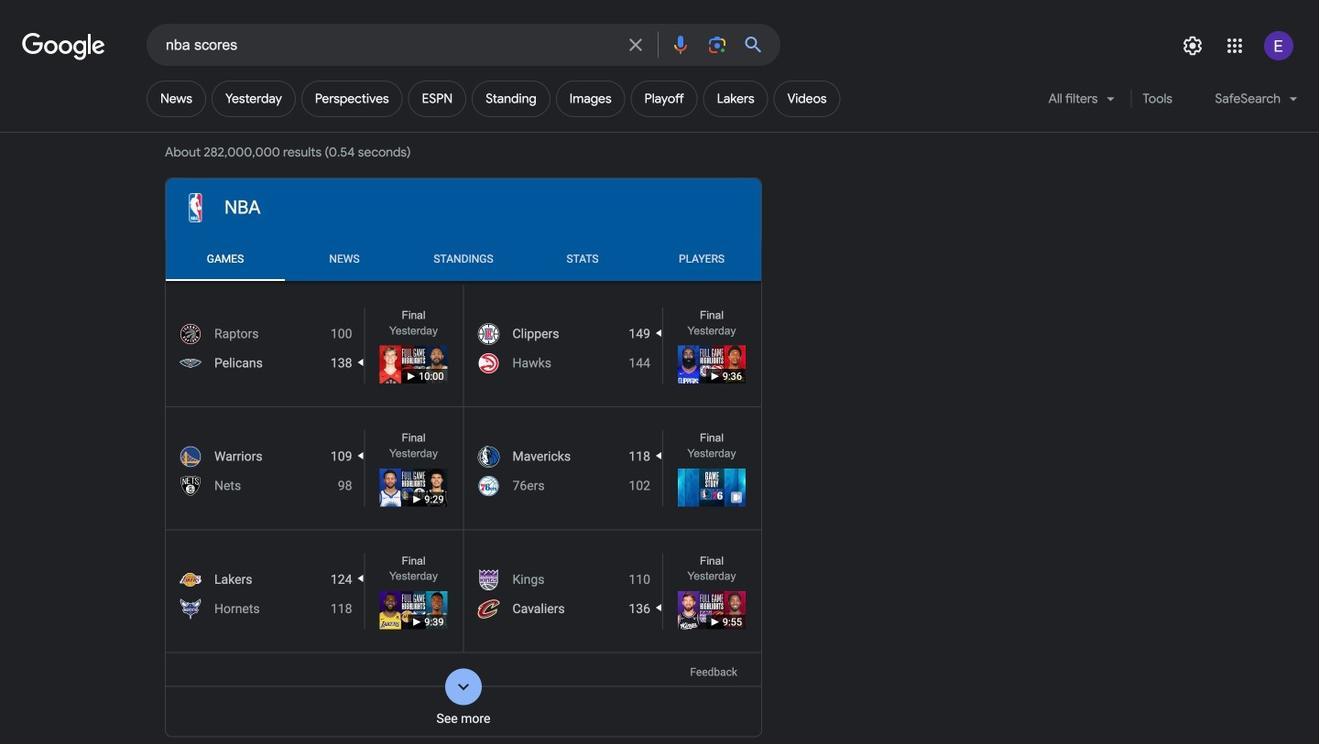 Task type: vqa. For each thing, say whether or not it's contained in the screenshot.
"Search" text box
yes



Task type: describe. For each thing, give the bounding box(es) containing it.
3 tab from the left
[[404, 237, 523, 281]]

2 vertical spatial winner image
[[656, 605, 661, 614]]

0 vertical spatial winner image
[[358, 359, 363, 368]]

5 tab from the left
[[642, 237, 761, 281]]

1 vertical spatial winner image
[[358, 453, 363, 461]]

search by voice image
[[670, 34, 692, 56]]

2 tab from the left
[[285, 237, 404, 281]]



Task type: locate. For each thing, give the bounding box(es) containing it.
4 tab from the left
[[523, 237, 642, 281]]

winner image
[[358, 359, 363, 368], [656, 453, 661, 461], [358, 576, 363, 584]]

winner image
[[656, 330, 661, 338], [358, 453, 363, 461], [656, 605, 661, 614]]

1 vertical spatial winner image
[[656, 453, 661, 461]]

tab
[[166, 237, 285, 281], [285, 237, 404, 281], [404, 237, 523, 281], [523, 237, 642, 281], [642, 237, 761, 281]]

0 vertical spatial winner image
[[656, 330, 661, 338]]

1 tab from the left
[[166, 237, 285, 281]]

google image
[[22, 33, 106, 60]]

2 vertical spatial winner image
[[358, 576, 363, 584]]

search by image image
[[706, 34, 728, 56]]

final element
[[402, 309, 426, 322], [700, 309, 724, 322], [402, 432, 426, 445], [700, 432, 724, 445], [402, 555, 426, 567], [700, 555, 724, 567]]

tab list
[[166, 237, 761, 281]]

visual stories logo image
[[731, 492, 742, 503]]

Search text field
[[166, 35, 614, 58]]

None search field
[[0, 23, 781, 66]]

yesterday element
[[389, 325, 438, 337], [688, 325, 736, 337], [389, 448, 438, 460], [688, 448, 736, 460], [389, 571, 438, 583], [688, 571, 736, 583]]



